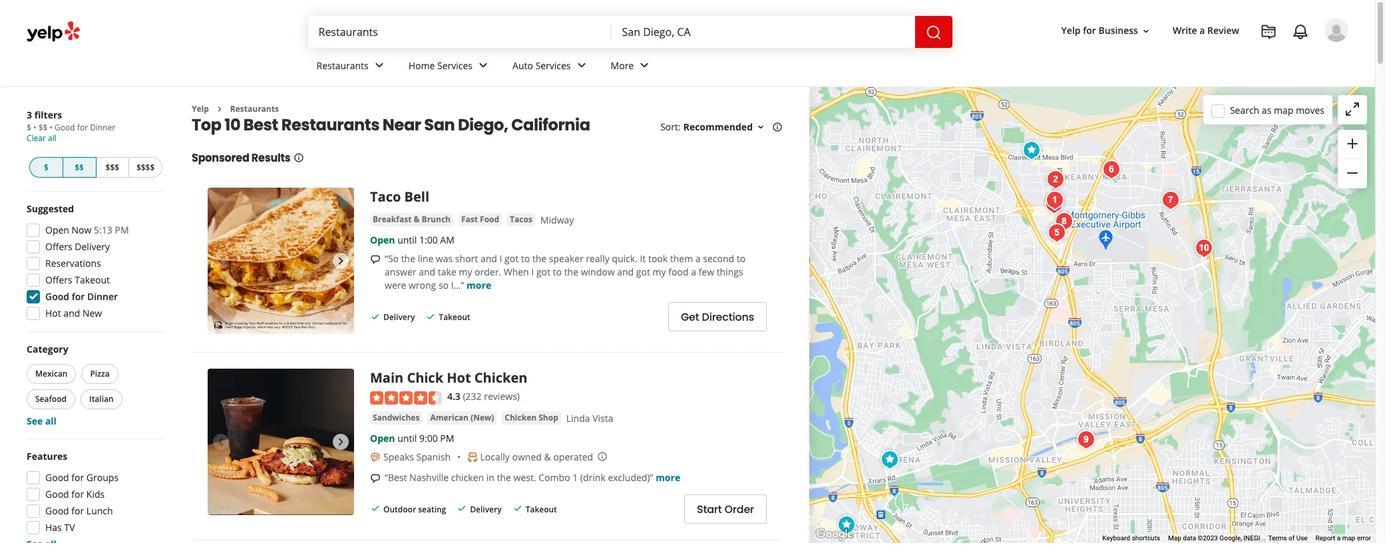 Task type: vqa. For each thing, say whether or not it's contained in the screenshot.
(232
yes



Task type: locate. For each thing, give the bounding box(es) containing it.
quick.
[[612, 253, 638, 265]]

& right owned
[[544, 451, 551, 463]]

1 horizontal spatial $$
[[75, 162, 84, 173]]

0 horizontal spatial hot
[[45, 307, 61, 320]]

5:13
[[94, 224, 112, 236]]

24 chevron down v2 image for restaurants
[[371, 58, 387, 74]]

"best
[[385, 471, 407, 484]]

1 vertical spatial i
[[532, 266, 534, 279]]

taco
[[370, 188, 401, 206]]

terms
[[1269, 535, 1287, 542]]

1 horizontal spatial map
[[1343, 535, 1356, 542]]

hot down good for dinner
[[45, 307, 61, 320]]

1 next image from the top
[[333, 253, 349, 269]]

good for groups
[[45, 471, 119, 484]]

for up good for kids
[[71, 471, 84, 484]]

see all button
[[27, 415, 57, 427]]

recommended
[[684, 121, 753, 133]]

2 vertical spatial delivery
[[470, 504, 502, 515]]

top
[[192, 114, 221, 136]]

all inside 3 filters $ • $$ • good for dinner clear all
[[48, 132, 56, 144]]

until for chick
[[398, 432, 417, 445]]

1 horizontal spatial services
[[536, 59, 571, 72]]

1 vertical spatial delivery
[[383, 311, 415, 323]]

in
[[486, 471, 495, 484]]

1 horizontal spatial hot
[[447, 369, 471, 387]]

2 horizontal spatial got
[[636, 266, 650, 279]]

park social image
[[1099, 156, 1125, 183]]

16 chevron down v2 image
[[1141, 26, 1152, 36], [756, 122, 766, 133]]

a inside 'element'
[[1200, 24, 1205, 37]]

cucina basilico image
[[1191, 235, 1218, 261]]

$ down clear all link
[[44, 162, 48, 173]]

0 horizontal spatial $$
[[38, 122, 48, 133]]

for for business
[[1083, 24, 1096, 37]]

google image
[[813, 526, 857, 543]]

group containing features
[[23, 450, 165, 543]]

for left business
[[1083, 24, 1096, 37]]

main chick hot chicken link
[[370, 369, 528, 387]]

1 horizontal spatial none field
[[622, 25, 904, 39]]

2 previous image from the top
[[213, 434, 229, 450]]

16 chevron down v2 image for recommended
[[756, 122, 766, 133]]

mikami bar & revolving sushi image
[[1019, 137, 1045, 163]]

0 horizontal spatial i
[[500, 253, 502, 265]]

for up $$ "button"
[[77, 122, 88, 133]]

and down line
[[419, 266, 435, 279]]

for for groups
[[71, 471, 84, 484]]

0 horizontal spatial yelp
[[192, 103, 209, 115]]

2 none field from the left
[[622, 25, 904, 39]]

0 horizontal spatial my
[[459, 266, 472, 279]]

search as map moves
[[1230, 104, 1325, 116]]

diego,
[[458, 114, 508, 136]]

until up speaks
[[398, 432, 417, 445]]

more link for "best nashville chicken in the west. combo 1 (drink excluded)"
[[656, 471, 681, 484]]

good up good for lunch at bottom
[[45, 488, 69, 501]]

1 previous image from the top
[[213, 253, 229, 269]]

pm
[[115, 224, 129, 236], [440, 432, 454, 445]]

slideshow element
[[208, 188, 354, 334], [208, 369, 354, 516]]

to down speaker
[[553, 266, 562, 279]]

chicken left shop
[[505, 412, 537, 423]]

yelp left 16 chevron right v2 icon
[[192, 103, 209, 115]]

0 vertical spatial yelp
[[1062, 24, 1081, 37]]

use
[[1297, 535, 1308, 542]]

$$ right $ button
[[75, 162, 84, 173]]

$$ inside "button"
[[75, 162, 84, 173]]

24 chevron down v2 image
[[637, 58, 653, 74]]

food
[[480, 214, 499, 225]]

hot
[[45, 307, 61, 320], [447, 369, 471, 387]]

1 vertical spatial dinner
[[87, 290, 118, 303]]

clear
[[27, 132, 46, 144]]

1 my from the left
[[459, 266, 472, 279]]

map left 'error'
[[1343, 535, 1356, 542]]

taco bell image
[[834, 512, 860, 538]]

open up 16 speaks spanish v2 image
[[370, 432, 395, 445]]

next image
[[333, 253, 349, 269], [333, 434, 349, 450]]

1 vertical spatial $$
[[75, 162, 84, 173]]

services right home
[[437, 59, 473, 72]]

delivery inside group
[[75, 240, 110, 253]]

map for error
[[1343, 535, 1356, 542]]

0 vertical spatial $
[[27, 122, 31, 133]]

speaks spanish
[[383, 451, 451, 463]]

zoom out image
[[1345, 165, 1361, 181]]

pm right 9:00
[[440, 432, 454, 445]]

really
[[586, 253, 610, 265]]

16 chevron down v2 image inside yelp for business button
[[1141, 26, 1152, 36]]

pm for open until 9:00 pm
[[440, 432, 454, 445]]

zoom in image
[[1345, 136, 1361, 152]]

1 services from the left
[[437, 59, 473, 72]]

for inside button
[[1083, 24, 1096, 37]]

map
[[1168, 535, 1182, 542]]

1 horizontal spatial my
[[653, 266, 666, 279]]

offers for offers takeout
[[45, 274, 72, 286]]

3 24 chevron down v2 image from the left
[[574, 58, 590, 74]]

0 vertical spatial more
[[467, 279, 491, 292]]

i up order.
[[500, 253, 502, 265]]

0 horizontal spatial takeout
[[75, 274, 110, 286]]

2 next image from the top
[[333, 434, 349, 450]]

1 horizontal spatial more link
[[656, 471, 681, 484]]

1 vertical spatial takeout
[[439, 311, 470, 323]]

kids
[[86, 488, 105, 501]]

a left the few
[[691, 266, 696, 279]]

more link for "so the line was short and i got to the speaker really quick. it took them a second to answer and take my order. when i got to the window and got my food a few things were wrong so i…"
[[467, 279, 491, 292]]

0 vertical spatial $$
[[38, 122, 48, 133]]

1 vertical spatial more
[[656, 471, 681, 484]]

good for good for groups
[[45, 471, 69, 484]]

i right when
[[532, 266, 534, 279]]

1 vertical spatial $
[[44, 162, 48, 173]]

good down filters
[[55, 122, 75, 133]]

second
[[703, 253, 734, 265]]

None search field
[[308, 16, 955, 48]]

1 horizontal spatial delivery
[[383, 311, 415, 323]]

write a review
[[1173, 24, 1240, 37]]

woomiok image
[[1044, 219, 1071, 246]]

chicken inside 'button'
[[505, 412, 537, 423]]

10
[[225, 114, 240, 136]]

dinner up new at left
[[87, 290, 118, 303]]

2 horizontal spatial takeout
[[526, 504, 557, 515]]

0 vertical spatial delivery
[[75, 240, 110, 253]]

expand map image
[[1345, 101, 1361, 117]]

restaurants
[[317, 59, 369, 72], [230, 103, 279, 115], [281, 114, 380, 136]]

1 horizontal spatial $
[[44, 162, 48, 173]]

more link down order.
[[467, 279, 491, 292]]

review
[[1208, 24, 1240, 37]]

main chick hot chicken image
[[208, 369, 354, 516], [877, 446, 903, 473]]

sandwiches button
[[370, 411, 422, 425]]

1 horizontal spatial i
[[532, 266, 534, 279]]

0 vertical spatial next image
[[333, 253, 349, 269]]

see all
[[27, 415, 57, 427]]

0 vertical spatial 16 chevron down v2 image
[[1141, 26, 1152, 36]]

more down order.
[[467, 279, 491, 292]]

2 services from the left
[[536, 59, 571, 72]]

2 offers from the top
[[45, 274, 72, 286]]

takeout up good for dinner
[[75, 274, 110, 286]]

havana grill image
[[1073, 426, 1100, 453]]

mexican button
[[27, 364, 76, 384]]

group containing category
[[24, 343, 165, 428]]

2 vertical spatial takeout
[[526, 504, 557, 515]]

1 vertical spatial previous image
[[213, 434, 229, 450]]

group
[[1338, 130, 1367, 188], [23, 202, 165, 324], [24, 343, 165, 428], [23, 450, 165, 543]]

to up the things
[[737, 253, 746, 265]]

has tv
[[45, 521, 75, 534]]

and up order.
[[481, 253, 497, 265]]

0 horizontal spatial 24 chevron down v2 image
[[371, 58, 387, 74]]

for down good for kids
[[71, 505, 84, 517]]

$$ inside 3 filters $ • $$ • good for dinner clear all
[[38, 122, 48, 133]]

for up good for lunch at bottom
[[71, 488, 84, 501]]

1 vertical spatial chicken
[[505, 412, 537, 423]]

chicken
[[451, 471, 484, 484]]

shop
[[539, 412, 558, 423]]

16 chevron down v2 image inside recommended dropdown button
[[756, 122, 766, 133]]

0 horizontal spatial 16 chevron down v2 image
[[756, 122, 766, 133]]

1 vertical spatial yelp
[[192, 103, 209, 115]]

Near text field
[[622, 25, 904, 39]]

0 vertical spatial map
[[1274, 104, 1294, 116]]

1 horizontal spatial restaurants link
[[306, 48, 398, 87]]

dinner up the $$$
[[90, 122, 115, 133]]

got up when
[[505, 253, 519, 265]]

1 vertical spatial map
[[1343, 535, 1356, 542]]

until for bell
[[398, 234, 417, 247]]

0 horizontal spatial more link
[[467, 279, 491, 292]]

1 vertical spatial restaurants link
[[230, 103, 279, 115]]

san
[[424, 114, 455, 136]]

error
[[1357, 535, 1371, 542]]

1 24 chevron down v2 image from the left
[[371, 58, 387, 74]]

and
[[481, 253, 497, 265], [419, 266, 435, 279], [617, 266, 634, 279], [63, 307, 80, 320]]

0 horizontal spatial •
[[33, 122, 36, 133]]

takeout down "best nashville chicken in the west. combo 1 (drink excluded)" more
[[526, 504, 557, 515]]

(232
[[463, 390, 482, 403]]

$$$$
[[136, 162, 155, 173]]

1 vertical spatial more link
[[656, 471, 681, 484]]

0 horizontal spatial map
[[1274, 104, 1294, 116]]

1 vertical spatial until
[[398, 432, 417, 445]]

None field
[[319, 25, 601, 39], [622, 25, 904, 39]]

all right see
[[45, 415, 57, 427]]

seating
[[418, 504, 446, 515]]

yelp for yelp for business
[[1062, 24, 1081, 37]]

to up when
[[521, 253, 530, 265]]

0 horizontal spatial services
[[437, 59, 473, 72]]

california
[[511, 114, 590, 136]]

good inside 3 filters $ • $$ • good for dinner clear all
[[55, 122, 75, 133]]

offers
[[45, 240, 72, 253], [45, 274, 72, 286]]

16 checkmark v2 image
[[370, 311, 381, 322], [426, 311, 436, 322], [370, 504, 381, 514], [457, 504, 468, 514], [512, 504, 523, 514]]

previous image for main chick hot chicken
[[213, 434, 229, 450]]

previous image
[[213, 253, 229, 269], [213, 434, 229, 450]]

a right the write
[[1200, 24, 1205, 37]]

0 horizontal spatial to
[[521, 253, 530, 265]]

1 horizontal spatial •
[[50, 122, 53, 133]]

my down took
[[653, 266, 666, 279]]

16 info v2 image
[[293, 153, 304, 163]]

good down features
[[45, 471, 69, 484]]

0 vertical spatial until
[[398, 234, 417, 247]]

more right excluded)"
[[656, 471, 681, 484]]

got down it
[[636, 266, 650, 279]]

16 chevron down v2 image left 16 info v2 image
[[756, 122, 766, 133]]

delivery down open now 5:13 pm in the top left of the page
[[75, 240, 110, 253]]

more link right excluded)"
[[656, 471, 681, 484]]

open up "so
[[370, 234, 395, 247]]

my down short
[[459, 266, 472, 279]]

yelp
[[1062, 24, 1081, 37], [192, 103, 209, 115]]

0 vertical spatial pm
[[115, 224, 129, 236]]

user actions element
[[1051, 17, 1367, 99]]

the left speaker
[[532, 253, 547, 265]]

1 horizontal spatial 24 chevron down v2 image
[[475, 58, 491, 74]]

24 chevron down v2 image inside home services link
[[475, 58, 491, 74]]

0 vertical spatial restaurants link
[[306, 48, 398, 87]]

good up has tv
[[45, 505, 69, 517]]

$$ down filters
[[38, 122, 48, 133]]

16 info v2 image
[[772, 122, 783, 133]]

(new)
[[471, 412, 494, 423]]

delivery
[[75, 240, 110, 253], [383, 311, 415, 323], [470, 504, 502, 515]]

yelp inside button
[[1062, 24, 1081, 37]]

good for good for lunch
[[45, 505, 69, 517]]

0 horizontal spatial &
[[414, 214, 420, 225]]

delivery down were
[[383, 311, 415, 323]]

& left brunch on the left
[[414, 214, 420, 225]]

24 chevron down v2 image right auto services
[[574, 58, 590, 74]]

1 vertical spatial pm
[[440, 432, 454, 445]]

steamy piggy image
[[1043, 166, 1069, 193]]

all
[[48, 132, 56, 144], [45, 415, 57, 427]]

and down good for dinner
[[63, 307, 80, 320]]

dinner inside 3 filters $ • $$ • good for dinner clear all
[[90, 122, 115, 133]]

more link
[[600, 48, 663, 87]]

0 vertical spatial more link
[[467, 279, 491, 292]]

restaurants link
[[306, 48, 398, 87], [230, 103, 279, 115]]

all right clear
[[48, 132, 56, 144]]

1 vertical spatial slideshow element
[[208, 369, 354, 516]]

fast food button
[[459, 213, 502, 227]]

1 vertical spatial offers
[[45, 274, 72, 286]]

$ down 3
[[27, 122, 31, 133]]

2 slideshow element from the top
[[208, 369, 354, 516]]

for inside 3 filters $ • $$ • good for dinner clear all
[[77, 122, 88, 133]]

chicken up reviews)
[[475, 369, 528, 387]]

yelp for business
[[1062, 24, 1138, 37]]

1 horizontal spatial pm
[[440, 432, 454, 445]]

info icon image
[[597, 451, 608, 462], [597, 451, 608, 462]]

0 horizontal spatial got
[[505, 253, 519, 265]]

keyboard shortcuts button
[[1103, 534, 1160, 543]]

2 horizontal spatial 24 chevron down v2 image
[[574, 58, 590, 74]]

0 horizontal spatial delivery
[[75, 240, 110, 253]]

16 chevron down v2 image right business
[[1141, 26, 1152, 36]]

west.
[[514, 471, 536, 484]]

0 vertical spatial i
[[500, 253, 502, 265]]

order.
[[475, 266, 501, 279]]

line
[[418, 253, 434, 265]]

short
[[455, 253, 478, 265]]

2 24 chevron down v2 image from the left
[[475, 58, 491, 74]]

got down speaker
[[537, 266, 551, 279]]

terms of use
[[1269, 535, 1308, 542]]

$ inside button
[[44, 162, 48, 173]]

map right as
[[1274, 104, 1294, 116]]

for
[[1083, 24, 1096, 37], [77, 122, 88, 133], [72, 290, 85, 303], [71, 471, 84, 484], [71, 488, 84, 501], [71, 505, 84, 517]]

1 horizontal spatial yelp
[[1062, 24, 1081, 37]]

reservations
[[45, 257, 101, 270]]

map
[[1274, 104, 1294, 116], [1343, 535, 1356, 542]]

pm right '5:13'
[[115, 224, 129, 236]]

bud's louisiana cafe image
[[1158, 187, 1184, 213]]

locally
[[480, 451, 510, 463]]

breakfast & brunch link
[[370, 213, 453, 227]]

offers down the reservations
[[45, 274, 72, 286]]

0 vertical spatial &
[[414, 214, 420, 225]]

map for moves
[[1274, 104, 1294, 116]]

offers up the reservations
[[45, 240, 72, 253]]

16 speaks spanish v2 image
[[370, 452, 381, 462]]

for down the 'offers takeout'
[[72, 290, 85, 303]]

open for taco bell
[[370, 234, 395, 247]]

get
[[681, 310, 699, 325]]

24 chevron down v2 image
[[371, 58, 387, 74], [475, 58, 491, 74], [574, 58, 590, 74]]

0 vertical spatial dinner
[[90, 122, 115, 133]]

for for lunch
[[71, 505, 84, 517]]

business
[[1099, 24, 1138, 37]]

$$
[[38, 122, 48, 133], [75, 162, 84, 173]]

0 vertical spatial previous image
[[213, 253, 229, 269]]

1 vertical spatial &
[[544, 451, 551, 463]]

yelp for yelp link
[[192, 103, 209, 115]]

hot up the 4.3
[[447, 369, 471, 387]]

order
[[725, 502, 754, 517]]

2 until from the top
[[398, 432, 417, 445]]

open now 5:13 pm
[[45, 224, 129, 236]]

until down breakfast & brunch link
[[398, 234, 417, 247]]

0 horizontal spatial none field
[[319, 25, 601, 39]]

1 until from the top
[[398, 234, 417, 247]]

takeout
[[75, 274, 110, 286], [439, 311, 470, 323], [526, 504, 557, 515]]

1 offers from the top
[[45, 240, 72, 253]]

good up hot and new
[[45, 290, 69, 303]]

good for good for kids
[[45, 488, 69, 501]]

0 vertical spatial offers
[[45, 240, 72, 253]]

0 vertical spatial all
[[48, 132, 56, 144]]

1 slideshow element from the top
[[208, 188, 354, 334]]

24 chevron down v2 image left auto
[[475, 58, 491, 74]]

24 chevron down v2 image left home
[[371, 58, 387, 74]]

locally owned & operated
[[480, 451, 593, 463]]

1 horizontal spatial 16 chevron down v2 image
[[1141, 26, 1152, 36]]

1 horizontal spatial takeout
[[439, 311, 470, 323]]

yelp link
[[192, 103, 209, 115]]

a up the few
[[696, 253, 701, 265]]

dinner
[[90, 122, 115, 133], [87, 290, 118, 303]]

0 vertical spatial slideshow element
[[208, 188, 354, 334]]

a right report
[[1337, 535, 1341, 542]]

1 vertical spatial 16 chevron down v2 image
[[756, 122, 766, 133]]

services right auto
[[536, 59, 571, 72]]

next image for taco bell
[[333, 253, 349, 269]]

start order
[[697, 502, 754, 517]]

0 horizontal spatial restaurants link
[[230, 103, 279, 115]]

delivery down in
[[470, 504, 502, 515]]

my
[[459, 266, 472, 279], [653, 266, 666, 279]]

$
[[27, 122, 31, 133], [44, 162, 48, 173]]

1 • from the left
[[33, 122, 36, 133]]

0 vertical spatial chicken
[[475, 369, 528, 387]]

takeout down i…"
[[439, 311, 470, 323]]

$ button
[[29, 157, 63, 178]]

24 chevron down v2 image inside the restaurants link
[[371, 58, 387, 74]]

slideshow element for taco bell
[[208, 188, 354, 334]]

24 chevron down v2 image inside auto services link
[[574, 58, 590, 74]]

0 horizontal spatial $
[[27, 122, 31, 133]]

i…"
[[451, 279, 464, 292]]

0 horizontal spatial pm
[[115, 224, 129, 236]]

cross street image
[[1041, 191, 1068, 217]]

now
[[72, 224, 92, 236]]

1 none field from the left
[[319, 25, 601, 39]]

yelp left business
[[1062, 24, 1081, 37]]

1 vertical spatial next image
[[333, 434, 349, 450]]

linda vista
[[566, 412, 613, 425]]



Task type: describe. For each thing, give the bounding box(es) containing it.
sponsored results
[[192, 151, 291, 166]]

took
[[648, 253, 668, 265]]

2 • from the left
[[50, 122, 53, 133]]

home services link
[[398, 48, 502, 87]]

©2023
[[1198, 535, 1218, 542]]

$ inside 3 filters $ • $$ • good for dinner clear all
[[27, 122, 31, 133]]

the up answer
[[401, 253, 415, 265]]

search image
[[926, 24, 942, 40]]

0 vertical spatial takeout
[[75, 274, 110, 286]]

auto
[[513, 59, 533, 72]]

16 checkmark v2 image down west.
[[512, 504, 523, 514]]

16 chevron right v2 image
[[214, 104, 225, 114]]

good for lunch
[[45, 505, 113, 517]]

services for home services
[[437, 59, 473, 72]]

sponsored
[[192, 151, 249, 166]]

1 horizontal spatial main chick hot chicken image
[[877, 446, 903, 473]]

4.3 star rating image
[[370, 391, 442, 405]]

near
[[383, 114, 421, 136]]

good for kids
[[45, 488, 105, 501]]

16 checkmark v2 image left outdoor
[[370, 504, 381, 514]]

group containing suggested
[[23, 202, 165, 324]]

data
[[1183, 535, 1196, 542]]

outdoor
[[383, 504, 416, 515]]

1 horizontal spatial got
[[537, 266, 551, 279]]

home
[[409, 59, 435, 72]]

3
[[27, 109, 32, 121]]

offers for offers delivery
[[45, 240, 72, 253]]

keyboard
[[1103, 535, 1131, 542]]

projects image
[[1261, 24, 1277, 40]]

1 horizontal spatial &
[[544, 451, 551, 463]]

flama llama image
[[1042, 187, 1069, 213]]

outdoor seating
[[383, 504, 446, 515]]

0 vertical spatial hot
[[45, 307, 61, 320]]

for for kids
[[71, 488, 84, 501]]

9:00
[[419, 432, 438, 445]]

1 horizontal spatial more
[[656, 471, 681, 484]]

excluded)"
[[608, 471, 653, 484]]

16 checkmark v2 image down "wrong"
[[426, 311, 436, 322]]

top 10 best restaurants near san diego, california
[[192, 114, 590, 136]]

1 horizontal spatial to
[[553, 266, 562, 279]]

16 chevron down v2 image for yelp for business
[[1141, 26, 1152, 36]]

tv
[[64, 521, 75, 534]]

category
[[27, 343, 68, 356]]

for for dinner
[[72, 290, 85, 303]]

tacos
[[510, 214, 533, 225]]

wrong
[[409, 279, 436, 292]]

Find text field
[[319, 25, 601, 39]]

$$$
[[106, 162, 119, 173]]

16 checkmark v2 image right seating
[[457, 504, 468, 514]]

start order link
[[684, 495, 767, 524]]

owned
[[512, 451, 542, 463]]

auto services link
[[502, 48, 600, 87]]

open for main chick hot chicken
[[370, 432, 395, 445]]

services for auto services
[[536, 59, 571, 72]]

fast food link
[[459, 213, 502, 227]]

map region
[[700, 0, 1382, 543]]

none field near
[[622, 25, 904, 39]]

bell
[[404, 188, 429, 206]]

report a map error
[[1316, 535, 1371, 542]]

noah l. image
[[1325, 18, 1349, 42]]

italian
[[89, 393, 114, 405]]

restaurants inside business categories element
[[317, 59, 369, 72]]

and down quick.
[[617, 266, 634, 279]]

2 horizontal spatial to
[[737, 253, 746, 265]]

search
[[1230, 104, 1260, 116]]

seafood button
[[27, 389, 75, 409]]

good for good for dinner
[[45, 290, 69, 303]]

linda
[[566, 412, 590, 425]]

report
[[1316, 535, 1336, 542]]

pm for open now 5:13 pm
[[115, 224, 129, 236]]

none field find
[[319, 25, 601, 39]]

16 locally owned v2 image
[[467, 452, 478, 462]]

speaks
[[383, 451, 414, 463]]

as
[[1262, 104, 1272, 116]]

google,
[[1220, 535, 1242, 542]]

tacos button
[[507, 213, 535, 227]]

brunch
[[422, 214, 451, 225]]

business categories element
[[306, 48, 1349, 87]]

taco bell image
[[208, 188, 354, 334]]

main
[[370, 369, 404, 387]]

notifications image
[[1293, 24, 1309, 40]]

previous image for taco bell
[[213, 253, 229, 269]]

american (new)
[[430, 412, 494, 423]]

start
[[697, 502, 722, 517]]

suggested
[[27, 202, 74, 215]]

open down 'suggested'
[[45, 224, 69, 236]]

keyboard shortcuts
[[1103, 535, 1160, 542]]

reviews)
[[484, 390, 520, 403]]

vista
[[593, 412, 613, 425]]

0 horizontal spatial main chick hot chicken image
[[208, 369, 354, 516]]

"so the line was short and i got to the speaker really quick. it took them a second to answer and take my order. when i got to the window and got my food a few things were wrong so i…"
[[385, 253, 746, 292]]

chicken shop button
[[502, 411, 561, 425]]

inegi
[[1244, 535, 1261, 542]]

16 checkmark v2 image down 16 speech v2 image on the top of the page
[[370, 311, 381, 322]]

2 my from the left
[[653, 266, 666, 279]]

2 horizontal spatial delivery
[[470, 504, 502, 515]]

things
[[717, 266, 743, 279]]

speaker
[[549, 253, 584, 265]]

pizza
[[90, 368, 110, 379]]

breakfast & brunch
[[373, 214, 451, 225]]

24 chevron down v2 image for auto services
[[574, 58, 590, 74]]

pizza button
[[82, 364, 118, 384]]

$$$$ button
[[129, 157, 162, 178]]

them
[[670, 253, 693, 265]]

was
[[436, 253, 453, 265]]

it
[[640, 253, 646, 265]]

1 vertical spatial all
[[45, 415, 57, 427]]

home services
[[409, 59, 473, 72]]

"best nashville chicken in the west. combo 1 (drink excluded)" more
[[385, 471, 681, 484]]

taco bell
[[370, 188, 429, 206]]

0 horizontal spatial more
[[467, 279, 491, 292]]

american
[[430, 412, 469, 423]]

of
[[1289, 535, 1295, 542]]

main chick hot chicken
[[370, 369, 528, 387]]

slideshow element for main chick hot chicken
[[208, 369, 354, 516]]

next image for main chick hot chicken
[[333, 434, 349, 450]]

hot and new
[[45, 307, 102, 320]]

16 speech v2 image
[[370, 473, 381, 484]]

the right in
[[497, 471, 511, 484]]

operated
[[554, 451, 593, 463]]

write
[[1173, 24, 1198, 37]]

terms of use link
[[1269, 535, 1308, 542]]

breakfast & brunch button
[[370, 213, 453, 227]]

combo
[[539, 471, 570, 484]]

few
[[699, 266, 714, 279]]

so
[[439, 279, 449, 292]]

american (new) link
[[428, 411, 497, 425]]

offers delivery
[[45, 240, 110, 253]]

& inside button
[[414, 214, 420, 225]]

get directions
[[681, 310, 754, 325]]

taco bell link
[[370, 188, 429, 206]]

kitakata ramen ban nai - san diego image
[[1051, 208, 1078, 235]]

see
[[27, 415, 43, 427]]

24 chevron down v2 image for home services
[[475, 58, 491, 74]]

tacos link
[[507, 213, 535, 227]]

midway
[[541, 214, 574, 227]]

sandwiches link
[[370, 411, 422, 425]]

4.3
[[447, 390, 461, 403]]

the down speaker
[[564, 266, 579, 279]]

more
[[611, 59, 634, 72]]

1 vertical spatial hot
[[447, 369, 471, 387]]

16 speech v2 image
[[370, 254, 381, 265]]

get directions link
[[668, 303, 767, 332]]



